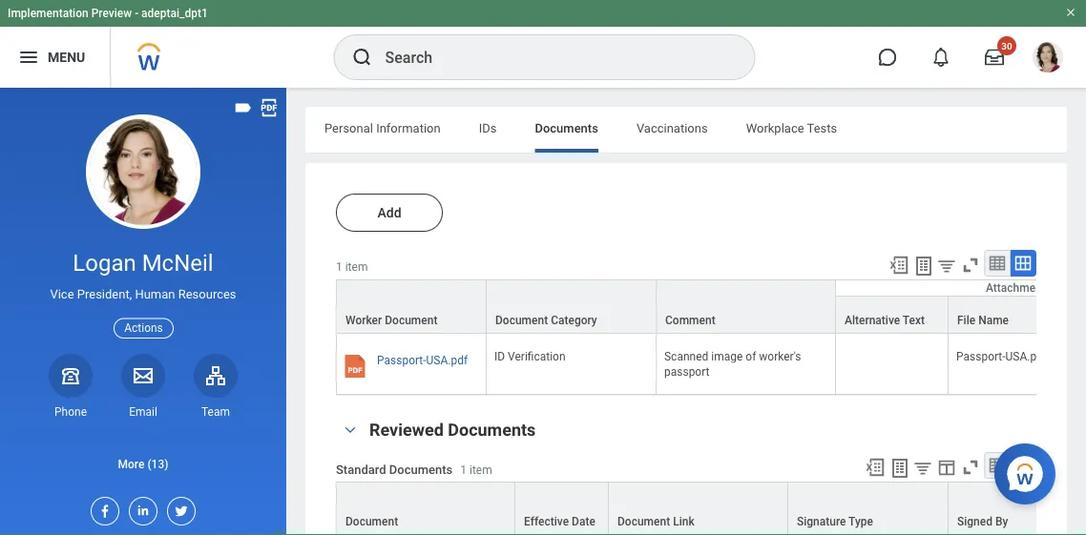 Task type: locate. For each thing, give the bounding box(es) containing it.
attachments button
[[836, 281, 1087, 296]]

document inside document link popup button
[[618, 516, 670, 529]]

logan mcneil
[[73, 250, 214, 277]]

personal
[[325, 121, 373, 135]]

document button
[[337, 483, 515, 535]]

reviewed documents button
[[370, 421, 536, 441]]

passport- down file name
[[957, 351, 1006, 364]]

usa.pdf down file name popup button on the right bottom of page
[[1006, 351, 1048, 364]]

passport-
[[957, 351, 1006, 364], [377, 354, 426, 368]]

row
[[336, 280, 1087, 335], [336, 281, 1087, 335], [336, 334, 1087, 395], [336, 482, 1087, 536]]

1 vertical spatial export to excel image
[[865, 458, 886, 479]]

click to view/edit grid preferences image
[[937, 458, 958, 479]]

1 vertical spatial toolbar
[[857, 453, 1037, 482]]

usa.pdf inside 'link'
[[426, 354, 468, 368]]

passport-usa.pdf
[[957, 351, 1048, 364], [377, 354, 468, 368]]

expand table image
[[1014, 254, 1033, 273]]

table image for expand table icon
[[988, 457, 1007, 476]]

usa.pdf left id
[[426, 354, 468, 368]]

menu banner
[[0, 0, 1087, 88]]

0 vertical spatial toolbar
[[880, 250, 1037, 280]]

4 row from the top
[[336, 482, 1087, 536]]

signature type column header
[[789, 482, 949, 536]]

email button
[[121, 354, 165, 420]]

facebook image
[[92, 498, 113, 519]]

linkedin image
[[130, 498, 151, 518]]

1 vertical spatial item
[[470, 464, 492, 477]]

1 vertical spatial table image
[[988, 457, 1007, 476]]

tab list containing personal information
[[306, 107, 1068, 153]]

chevron down image
[[339, 424, 362, 437]]

notifications large image
[[932, 48, 951, 67]]

1 vertical spatial 1
[[461, 464, 467, 477]]

1 vertical spatial documents
[[448, 421, 536, 441]]

1 inside standard documents 1 item
[[461, 464, 467, 477]]

passport
[[665, 366, 710, 379]]

2 vertical spatial documents
[[389, 463, 453, 477]]

2 row from the top
[[336, 281, 1087, 335]]

table image
[[988, 254, 1007, 273], [988, 457, 1007, 476]]

table image left expand table image
[[988, 254, 1007, 273]]

link
[[673, 516, 695, 529]]

view printable version (pdf) image
[[259, 97, 280, 118]]

phone image
[[57, 365, 84, 387]]

export to excel image up signature type column header
[[865, 458, 886, 479]]

of
[[746, 351, 757, 364]]

view team image
[[204, 365, 227, 387]]

twitter image
[[168, 498, 189, 519]]

table image left expand table icon
[[988, 457, 1007, 476]]

toolbar for effective date column header
[[857, 453, 1037, 482]]

tab list
[[306, 107, 1068, 153]]

Search Workday  search field
[[385, 36, 716, 78]]

signed by
[[958, 516, 1009, 529]]

comment
[[666, 314, 716, 328]]

documents inside tab list
[[535, 121, 599, 135]]

0 horizontal spatial passport-
[[377, 354, 426, 368]]

1 row from the top
[[336, 280, 1087, 335]]

1 horizontal spatial export to worksheets image
[[913, 255, 936, 278]]

usa.pdf
[[1006, 351, 1048, 364], [426, 354, 468, 368]]

documents for standard documents 1 item
[[389, 463, 453, 477]]

documents down search workday search field
[[535, 121, 599, 135]]

passport-usa.pdf down the name
[[957, 351, 1048, 364]]

toolbar up the signed
[[857, 453, 1037, 482]]

signature
[[797, 516, 846, 529]]

row containing alternative text
[[336, 281, 1087, 335]]

reviewed documents group
[[336, 419, 1087, 536]]

worker
[[346, 314, 382, 328]]

passport- inside 'passport-usa.pdf' 'link'
[[377, 354, 426, 368]]

1
[[336, 261, 343, 274], [461, 464, 467, 477]]

document link column header
[[609, 482, 789, 536]]

1 horizontal spatial 1
[[461, 464, 467, 477]]

document left link
[[618, 516, 670, 529]]

1 vertical spatial export to worksheets image
[[889, 458, 912, 480]]

file name
[[958, 314, 1009, 328]]

ids
[[479, 121, 497, 135]]

mcneil
[[142, 250, 214, 277]]

preview
[[91, 7, 132, 20]]

name
[[979, 314, 1009, 328]]

document up 'passport-usa.pdf' 'link'
[[385, 314, 438, 328]]

0 vertical spatial documents
[[535, 121, 599, 135]]

worker document
[[346, 314, 438, 328]]

1 horizontal spatial passport-
[[957, 351, 1006, 364]]

id verification element
[[495, 347, 566, 364]]

effective date
[[524, 516, 596, 529]]

signature type button
[[789, 483, 948, 535]]

export to excel image
[[889, 255, 910, 276], [865, 458, 886, 479]]

document column header
[[336, 482, 516, 536]]

more
[[118, 458, 145, 471]]

export to worksheets image
[[913, 255, 936, 278], [889, 458, 912, 480]]

0 vertical spatial table image
[[988, 254, 1007, 273]]

email logan mcneil element
[[121, 405, 165, 420]]

document up the id verification element
[[496, 314, 548, 328]]

item up worker
[[345, 261, 368, 274]]

inbox large image
[[985, 48, 1005, 67]]

worker's
[[759, 351, 802, 364]]

documents for reviewed documents
[[448, 421, 536, 441]]

fullscreen image
[[961, 458, 982, 479]]

text
[[903, 314, 925, 328]]

documents up document column header
[[389, 463, 453, 477]]

3 row from the top
[[336, 334, 1087, 395]]

more (13)
[[118, 458, 168, 471]]

0 vertical spatial export to excel image
[[889, 255, 910, 276]]

scanned
[[665, 351, 709, 364]]

item
[[345, 261, 368, 274], [470, 464, 492, 477]]

phone button
[[49, 354, 93, 420]]

passport-usa.pdf down worker document
[[377, 354, 468, 368]]

effective
[[524, 516, 569, 529]]

0 vertical spatial 1
[[336, 261, 343, 274]]

document inside document popup button
[[346, 516, 398, 529]]

passport- down worker document
[[377, 354, 426, 368]]

team link
[[194, 354, 238, 420]]

document for document category
[[496, 314, 548, 328]]

vice president, human resources
[[50, 288, 236, 302]]

document
[[385, 314, 438, 328], [496, 314, 548, 328], [346, 516, 398, 529], [618, 516, 670, 529]]

alternative text
[[845, 314, 925, 328]]

item down reviewed documents button
[[470, 464, 492, 477]]

0 horizontal spatial item
[[345, 261, 368, 274]]

tests
[[807, 121, 838, 135]]

document category button
[[487, 281, 656, 333]]

close environment banner image
[[1066, 7, 1077, 18]]

toolbar inside reviewed documents group
[[857, 453, 1037, 482]]

comment column header
[[657, 280, 836, 335]]

standard
[[336, 463, 386, 477]]

row containing attachments
[[336, 280, 1087, 335]]

signed by button
[[949, 483, 1087, 535]]

toolbar up attachments popup button
[[880, 250, 1037, 280]]

document inside document category popup button
[[496, 314, 548, 328]]

documents down id
[[448, 421, 536, 441]]

1 horizontal spatial item
[[470, 464, 492, 477]]

more (13) button
[[0, 453, 286, 476]]

reviewed
[[370, 421, 444, 441]]

0 horizontal spatial usa.pdf
[[426, 354, 468, 368]]

effective date column header
[[516, 482, 609, 536]]

export to worksheets image left select to filter grid data icon
[[913, 255, 936, 278]]

cell
[[836, 334, 949, 395]]

0 vertical spatial export to worksheets image
[[913, 255, 936, 278]]

0 horizontal spatial export to excel image
[[865, 458, 886, 479]]

0 horizontal spatial export to worksheets image
[[889, 458, 912, 480]]

signature type
[[797, 516, 874, 529]]

table image inside reviewed documents group
[[988, 457, 1007, 476]]

1 horizontal spatial export to excel image
[[889, 255, 910, 276]]

documents
[[535, 121, 599, 135], [448, 421, 536, 441], [389, 463, 453, 477]]

information
[[376, 121, 441, 135]]

add button
[[336, 194, 443, 232]]

toolbar
[[880, 250, 1037, 280], [857, 453, 1037, 482]]

standard documents 1 item
[[336, 463, 492, 477]]

alternative text button
[[836, 297, 948, 333]]

document down standard on the bottom left of the page
[[346, 516, 398, 529]]

implementation
[[8, 7, 89, 20]]

(13)
[[147, 458, 168, 471]]

1 down 'add' button
[[336, 261, 343, 274]]

document category column header
[[487, 280, 657, 335]]

1 down reviewed documents
[[461, 464, 467, 477]]

human
[[135, 288, 175, 302]]

export to excel image up alternative text column header
[[889, 255, 910, 276]]

export to worksheets image left select to filter grid data image
[[889, 458, 912, 480]]

worker document button
[[337, 281, 486, 333]]

expand table image
[[1014, 457, 1033, 476]]



Task type: describe. For each thing, give the bounding box(es) containing it.
search image
[[351, 46, 374, 69]]

email
[[129, 406, 157, 419]]

date
[[572, 516, 596, 529]]

1 item
[[336, 261, 368, 274]]

mail image
[[132, 365, 155, 387]]

document link
[[618, 516, 695, 529]]

menu
[[48, 49, 85, 65]]

file name button
[[949, 297, 1087, 333]]

fullscreen image
[[961, 255, 982, 276]]

by
[[996, 516, 1009, 529]]

team logan mcneil element
[[194, 405, 238, 420]]

toolbar for row containing id verification
[[880, 250, 1037, 280]]

item inside standard documents 1 item
[[470, 464, 492, 477]]

export to worksheets image for select to filter grid data icon
[[913, 255, 936, 278]]

signed
[[958, 516, 993, 529]]

actions
[[124, 322, 163, 335]]

add
[[378, 205, 402, 221]]

attachments
[[986, 282, 1052, 295]]

30 button
[[974, 36, 1017, 78]]

alternative text column header
[[836, 281, 949, 335]]

logan
[[73, 250, 136, 277]]

1 horizontal spatial usa.pdf
[[1006, 351, 1048, 364]]

workplace tests
[[746, 121, 838, 135]]

implementation preview -   adeptai_dpt1
[[8, 7, 208, 20]]

image
[[712, 351, 743, 364]]

document category
[[496, 314, 597, 328]]

phone
[[54, 406, 87, 419]]

worker document column header
[[336, 280, 487, 335]]

alternative
[[845, 314, 901, 328]]

vaccinations
[[637, 121, 708, 135]]

more (13) button
[[0, 445, 286, 483]]

actions button
[[114, 319, 174, 339]]

export to excel image for select to filter grid data image's export to worksheets image
[[865, 458, 886, 479]]

president,
[[77, 288, 132, 302]]

row containing document
[[336, 482, 1087, 536]]

personal information
[[325, 121, 441, 135]]

workplace
[[746, 121, 805, 135]]

file
[[958, 314, 976, 328]]

verification
[[508, 351, 566, 364]]

resources
[[178, 288, 236, 302]]

30
[[1002, 40, 1013, 52]]

row containing id verification
[[336, 334, 1087, 395]]

adeptai_dpt1
[[141, 7, 208, 20]]

profile logan mcneil image
[[1033, 42, 1064, 76]]

navigation pane region
[[0, 88, 286, 536]]

reviewed documents
[[370, 421, 536, 441]]

select to filter grid data image
[[913, 458, 934, 479]]

justify image
[[17, 46, 40, 69]]

type
[[849, 516, 874, 529]]

0 horizontal spatial passport-usa.pdf
[[377, 354, 468, 368]]

effective date button
[[516, 483, 608, 535]]

comment button
[[657, 281, 836, 333]]

scanned image of worker's passport
[[665, 351, 804, 379]]

tag image
[[233, 97, 254, 118]]

id
[[495, 351, 505, 364]]

team
[[201, 406, 230, 419]]

-
[[135, 7, 139, 20]]

phone logan mcneil element
[[49, 405, 93, 420]]

select to filter grid data image
[[937, 256, 958, 276]]

passport-usa.pdf link
[[377, 350, 468, 383]]

document for document link
[[618, 516, 670, 529]]

0 vertical spatial item
[[345, 261, 368, 274]]

id verification
[[495, 351, 566, 364]]

vice
[[50, 288, 74, 302]]

menu button
[[0, 27, 110, 88]]

1 horizontal spatial passport-usa.pdf
[[957, 351, 1048, 364]]

0 horizontal spatial 1
[[336, 261, 343, 274]]

category
[[551, 314, 597, 328]]

document link button
[[609, 483, 788, 535]]

document for document
[[346, 516, 398, 529]]

export to excel image for export to worksheets image related to select to filter grid data icon
[[889, 255, 910, 276]]

document inside worker document popup button
[[385, 314, 438, 328]]

export to worksheets image for select to filter grid data image
[[889, 458, 912, 480]]

table image for expand table image
[[988, 254, 1007, 273]]



Task type: vqa. For each thing, say whether or not it's contained in the screenshot.
what
no



